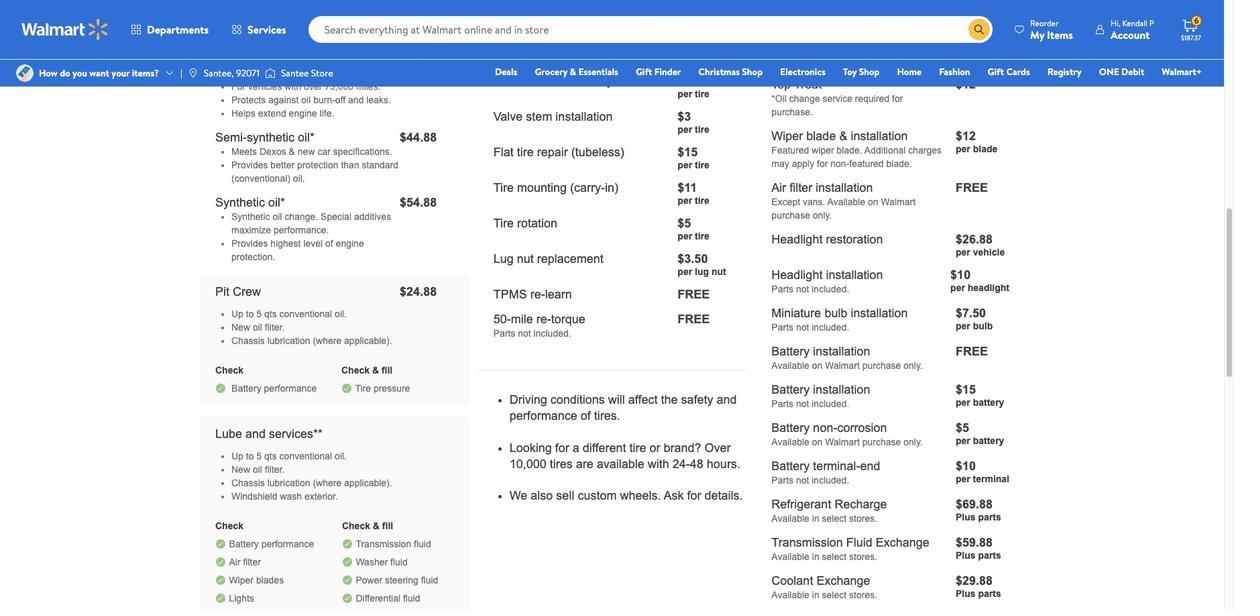 Task type: locate. For each thing, give the bounding box(es) containing it.
92071
[[236, 66, 260, 80]]

Walmart Site-Wide search field
[[308, 16, 993, 43]]

1 gift from the left
[[636, 65, 653, 79]]

gift
[[636, 65, 653, 79], [988, 65, 1005, 79]]

account
[[1111, 27, 1150, 42]]

 image
[[16, 64, 34, 82], [265, 66, 276, 80], [188, 68, 199, 79]]

 image right 92071
[[265, 66, 276, 80]]

shop right 'christmas' on the top right of the page
[[742, 65, 763, 79]]

2 gift from the left
[[988, 65, 1005, 79]]

departments
[[147, 22, 209, 37]]

1 shop from the left
[[742, 65, 763, 79]]

hi,
[[1111, 17, 1121, 29]]

0 horizontal spatial shop
[[742, 65, 763, 79]]

fashion
[[940, 65, 971, 79]]

|
[[181, 66, 182, 80]]

6 $187.37
[[1182, 15, 1202, 42]]

want
[[89, 66, 109, 80]]

home link
[[891, 64, 928, 79]]

Search search field
[[308, 16, 993, 43]]

essentials
[[579, 65, 619, 79]]

0 horizontal spatial  image
[[16, 64, 34, 82]]

walmart+
[[1162, 65, 1203, 79]]

p
[[1150, 17, 1155, 29]]

1 horizontal spatial shop
[[859, 65, 880, 79]]

gift left cards
[[988, 65, 1005, 79]]

toy shop
[[844, 65, 880, 79]]

gift inside "link"
[[988, 65, 1005, 79]]

 image for santee store
[[265, 66, 276, 80]]

one
[[1100, 65, 1120, 79]]

1 horizontal spatial gift
[[988, 65, 1005, 79]]

how
[[39, 66, 58, 80]]

 image left how
[[16, 64, 34, 82]]

do
[[60, 66, 70, 80]]

shop
[[742, 65, 763, 79], [859, 65, 880, 79]]

&
[[570, 65, 576, 79]]

departments button
[[119, 13, 220, 46]]

gift for gift finder
[[636, 65, 653, 79]]

 image right the |
[[188, 68, 199, 79]]

santee store
[[281, 66, 333, 80]]

shop right "toy"
[[859, 65, 880, 79]]

gift left finder
[[636, 65, 653, 79]]

finder
[[655, 65, 681, 79]]

0 horizontal spatial gift
[[636, 65, 653, 79]]

toy shop link
[[837, 64, 886, 79]]

2 shop from the left
[[859, 65, 880, 79]]

deals
[[495, 65, 518, 79]]

grocery
[[535, 65, 568, 79]]

 image for how do you want your items?
[[16, 64, 34, 82]]

christmas
[[699, 65, 740, 79]]

 image for santee, 92071
[[188, 68, 199, 79]]

2 horizontal spatial  image
[[265, 66, 276, 80]]

shop inside "link"
[[742, 65, 763, 79]]

one debit link
[[1094, 64, 1151, 79]]

how do you want your items?
[[39, 66, 159, 80]]

home
[[897, 65, 922, 79]]

1 horizontal spatial  image
[[188, 68, 199, 79]]

6
[[1195, 15, 1199, 26]]

store
[[311, 66, 333, 80]]



Task type: describe. For each thing, give the bounding box(es) containing it.
grocery & essentials
[[535, 65, 619, 79]]

santee, 92071
[[204, 66, 260, 80]]

search icon image
[[974, 24, 985, 35]]

your
[[112, 66, 130, 80]]

you
[[73, 66, 87, 80]]

gift finder
[[636, 65, 681, 79]]

toy
[[844, 65, 857, 79]]

kendall
[[1123, 17, 1148, 29]]

shop for toy shop
[[859, 65, 880, 79]]

electronics link
[[774, 64, 832, 79]]

reorder
[[1031, 17, 1059, 29]]

gift cards
[[988, 65, 1031, 79]]

walmart+ link
[[1156, 64, 1209, 79]]

walmart image
[[21, 19, 109, 40]]

services button
[[220, 13, 298, 46]]

christmas shop link
[[693, 64, 769, 79]]

gift for gift cards
[[988, 65, 1005, 79]]

my
[[1031, 27, 1045, 42]]

hi, kendall p account
[[1111, 17, 1155, 42]]

$187.37
[[1182, 33, 1202, 42]]

gift cards link
[[982, 64, 1037, 79]]

santee,
[[204, 66, 234, 80]]

one debit
[[1100, 65, 1145, 79]]

cards
[[1007, 65, 1031, 79]]

registry link
[[1042, 64, 1088, 79]]

gift finder link
[[630, 64, 687, 79]]

items
[[1048, 27, 1074, 42]]

deals link
[[489, 64, 524, 79]]

services
[[248, 22, 286, 37]]

santee
[[281, 66, 309, 80]]

debit
[[1122, 65, 1145, 79]]

fashion link
[[934, 64, 977, 79]]

electronics
[[780, 65, 826, 79]]

reorder my items
[[1031, 17, 1074, 42]]

shop for christmas shop
[[742, 65, 763, 79]]

grocery & essentials link
[[529, 64, 625, 79]]

items?
[[132, 66, 159, 80]]

registry
[[1048, 65, 1082, 79]]

christmas shop
[[699, 65, 763, 79]]



Task type: vqa. For each thing, say whether or not it's contained in the screenshot.
the bottommost Bath & Body
no



